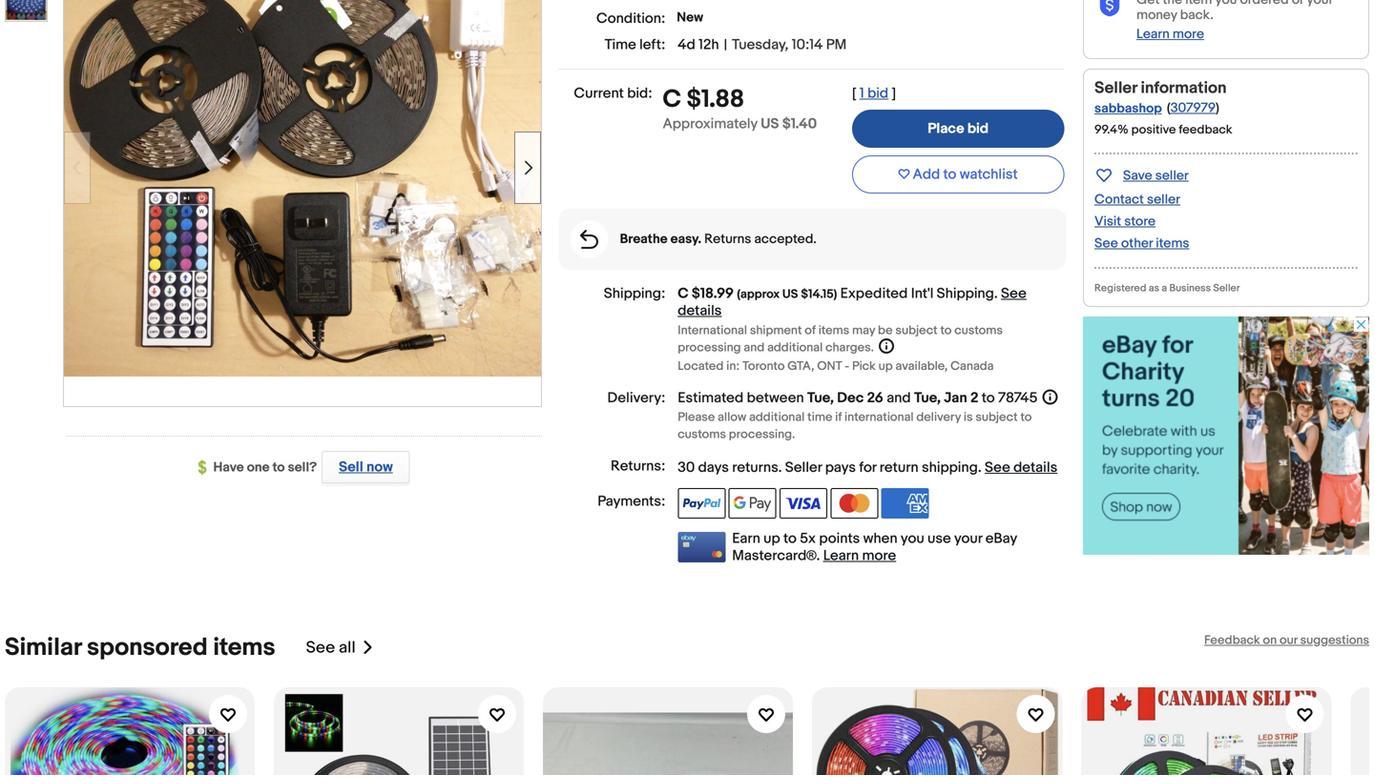 Task type: locate. For each thing, give the bounding box(es) containing it.
pays
[[825, 460, 856, 477]]

subject
[[896, 324, 938, 338], [976, 410, 1018, 425]]

learn more link down master card image
[[823, 548, 896, 565]]

us inside c $1.88 approximately us $1.40
[[761, 115, 779, 133]]

seller right the save
[[1156, 168, 1189, 184]]

0 vertical spatial details
[[678, 303, 722, 320]]

1
[[860, 85, 864, 102]]

feedback on our suggestions link
[[1204, 634, 1370, 649]]

earn
[[732, 531, 761, 548]]

0 horizontal spatial customs
[[678, 428, 726, 442]]

more
[[1173, 26, 1204, 42], [862, 548, 896, 565]]

tue, up time
[[807, 390, 834, 407]]

feedback on our suggestions
[[1204, 634, 1370, 649]]

ebay
[[986, 531, 1017, 548]]

bid right place at top right
[[968, 120, 989, 137]]

items inside contact seller visit store see other items
[[1156, 236, 1190, 252]]

1 horizontal spatial more
[[1173, 26, 1204, 42]]

up right "pick"
[[879, 359, 893, 374]]

78745
[[998, 390, 1038, 407]]

additional down between
[[749, 410, 805, 425]]

see all
[[306, 639, 356, 659]]

to
[[943, 166, 957, 183], [941, 324, 952, 338], [982, 390, 995, 407], [1021, 410, 1032, 425], [273, 460, 285, 476], [784, 531, 797, 548]]

your right or
[[1307, 0, 1333, 8]]

to right one
[[273, 460, 285, 476]]

sabbashop link
[[1095, 101, 1162, 117]]

0 vertical spatial seller
[[1095, 78, 1137, 98]]

1 horizontal spatial your
[[1307, 0, 1333, 8]]

learn more
[[823, 548, 896, 565]]

1 vertical spatial bid
[[968, 120, 989, 137]]

0 horizontal spatial subject
[[896, 324, 938, 338]]

1 horizontal spatial up
[[879, 359, 893, 374]]

1 vertical spatial seller
[[1147, 192, 1181, 208]]

us inside c $18.99 (approx us $14.15) expedited int'l shipping .
[[783, 287, 798, 302]]

1 horizontal spatial items
[[819, 324, 850, 338]]

1 vertical spatial your
[[954, 531, 982, 548]]

. down 2
[[978, 460, 982, 477]]

1 horizontal spatial learn
[[1137, 26, 1170, 42]]

details
[[678, 303, 722, 320], [1014, 460, 1058, 477]]

similar
[[5, 634, 81, 663]]

feedback
[[1204, 634, 1260, 649]]

. down processing.
[[778, 460, 782, 477]]

condition:
[[596, 10, 665, 27]]

available,
[[896, 359, 948, 374]]

1 horizontal spatial and
[[887, 390, 911, 407]]

0 horizontal spatial learn
[[823, 548, 859, 565]]

add
[[913, 166, 940, 183]]

0 vertical spatial items
[[1156, 236, 1190, 252]]

0 vertical spatial additional
[[767, 341, 823, 356]]

watchlist
[[960, 166, 1018, 183]]

to inside button
[[943, 166, 957, 183]]

you
[[1215, 0, 1237, 8], [901, 531, 925, 548]]

seller up visa image
[[785, 460, 822, 477]]

get the item you ordered or your money back. learn more
[[1137, 0, 1333, 42]]

seller inside save seller button
[[1156, 168, 1189, 184]]

business
[[1170, 282, 1211, 295]]

0 horizontal spatial us
[[761, 115, 779, 133]]

sell now
[[339, 459, 393, 476]]

delivery:
[[608, 390, 665, 407]]

1 horizontal spatial us
[[783, 287, 798, 302]]

shipping
[[922, 460, 978, 477]]

more down the back.
[[1173, 26, 1204, 42]]

located in: toronto gta, ont - pick up available, canada
[[678, 359, 994, 374]]

you inside get the item you ordered or your money back. learn more
[[1215, 0, 1237, 8]]

1 vertical spatial and
[[887, 390, 911, 407]]

a
[[1162, 282, 1167, 295]]

to left 5x
[[784, 531, 797, 548]]

additional up gta,
[[767, 341, 823, 356]]

0 horizontal spatial your
[[954, 531, 982, 548]]

time
[[808, 410, 833, 425]]

us left the $1.40
[[761, 115, 779, 133]]

. right int'l
[[994, 285, 998, 303]]

1 vertical spatial us
[[783, 287, 798, 302]]

see details link up may
[[678, 285, 1027, 320]]

if
[[835, 410, 842, 425]]

picture 2 of 2 image
[[6, 0, 47, 21]]

1 vertical spatial seller
[[1213, 282, 1240, 295]]

1 vertical spatial c
[[678, 285, 689, 303]]

left:
[[640, 36, 665, 53]]

seller inside c $1.88 main content
[[785, 460, 822, 477]]

learn more link down money
[[1137, 26, 1204, 42]]

more right points on the right bottom of page
[[862, 548, 896, 565]]

learn right 5x
[[823, 548, 859, 565]]

2 horizontal spatial items
[[1156, 236, 1190, 252]]

0 vertical spatial up
[[879, 359, 893, 374]]

0 horizontal spatial seller
[[785, 460, 822, 477]]

2 tue, from the left
[[914, 390, 941, 407]]

0 vertical spatial c
[[663, 85, 681, 115]]

0 vertical spatial learn more link
[[1137, 26, 1204, 42]]

seller for registered as a business seller
[[1213, 282, 1240, 295]]

1 horizontal spatial seller
[[1095, 78, 1137, 98]]

ordered
[[1240, 0, 1289, 8]]

$14.15)
[[801, 287, 837, 302]]

google pay image
[[729, 489, 777, 519]]

1 horizontal spatial you
[[1215, 0, 1237, 8]]

1 vertical spatial details
[[1014, 460, 1058, 477]]

1 vertical spatial additional
[[749, 410, 805, 425]]

30
[[678, 460, 695, 477]]

of
[[805, 324, 816, 338]]

store
[[1124, 214, 1156, 230]]

0 horizontal spatial with details__icon image
[[580, 230, 599, 249]]

expedited
[[841, 285, 908, 303]]

0 vertical spatial your
[[1307, 0, 1333, 8]]

0 vertical spatial with details__icon image
[[1099, 0, 1121, 17]]

customs up the canada
[[955, 324, 1003, 338]]

0 horizontal spatial up
[[764, 531, 780, 548]]

1 horizontal spatial with details__icon image
[[1099, 0, 1121, 17]]

items left see all
[[213, 634, 275, 663]]

see details link down 78745 at right
[[985, 460, 1058, 477]]

c inside c $1.88 approximately us $1.40
[[663, 85, 681, 115]]

and
[[744, 341, 765, 356], [887, 390, 911, 407]]

bid inside button
[[968, 120, 989, 137]]

item
[[1186, 0, 1212, 8]]

you left use
[[901, 531, 925, 548]]

processing.
[[729, 428, 795, 442]]

ont
[[817, 359, 842, 374]]

visit
[[1095, 214, 1122, 230]]

4d
[[678, 36, 696, 53]]

items
[[1156, 236, 1190, 252], [819, 324, 850, 338], [213, 634, 275, 663]]

additional inside 'international shipment of items may be subject to customs processing and additional charges.'
[[767, 341, 823, 356]]

c
[[663, 85, 681, 115], [678, 285, 689, 303]]

2 horizontal spatial seller
[[1213, 282, 1240, 295]]

1 vertical spatial with details__icon image
[[580, 230, 599, 249]]

1 horizontal spatial learn more link
[[1137, 26, 1204, 42]]

seller inside seller information sabbashop ( 307979 ) 99.4% positive feedback
[[1095, 78, 1137, 98]]

1 vertical spatial up
[[764, 531, 780, 548]]

seller right business
[[1213, 282, 1240, 295]]

ebay mastercard image
[[678, 533, 726, 563]]

0 vertical spatial learn
[[1137, 26, 1170, 42]]

0 horizontal spatial and
[[744, 341, 765, 356]]

0 horizontal spatial bid
[[868, 85, 889, 102]]

0 horizontal spatial .
[[778, 460, 782, 477]]

and up toronto at top
[[744, 341, 765, 356]]

(
[[1167, 100, 1171, 116]]

seller information sabbashop ( 307979 ) 99.4% positive feedback
[[1095, 78, 1233, 137]]

0 horizontal spatial learn more link
[[823, 548, 896, 565]]

items right other
[[1156, 236, 1190, 252]]

1 vertical spatial items
[[819, 324, 850, 338]]

c left $18.99
[[678, 285, 689, 303]]

seller down save seller
[[1147, 192, 1181, 208]]

place
[[928, 120, 965, 137]]

and right 26
[[887, 390, 911, 407]]

more inside get the item you ordered or your money back. learn more
[[1173, 26, 1204, 42]]

with details__icon image inside c $1.88 main content
[[580, 230, 599, 249]]

time left:
[[605, 36, 665, 53]]

save seller
[[1123, 168, 1189, 184]]

tue,
[[807, 390, 834, 407], [914, 390, 941, 407]]

1 vertical spatial subject
[[976, 410, 1018, 425]]

1 horizontal spatial tue,
[[914, 390, 941, 407]]

returns
[[705, 231, 751, 248]]

and inside 'international shipment of items may be subject to customs processing and additional charges.'
[[744, 341, 765, 356]]

up right earn
[[764, 531, 780, 548]]

c right bid:
[[663, 85, 681, 115]]

0 horizontal spatial tue,
[[807, 390, 834, 407]]

seller inside contact seller visit store see other items
[[1147, 192, 1181, 208]]

details up international
[[678, 303, 722, 320]]

seller up sabbashop link
[[1095, 78, 1137, 98]]

in:
[[727, 359, 740, 374]]

with details__icon image left "breathe"
[[580, 230, 599, 249]]

0 horizontal spatial items
[[213, 634, 275, 663]]

0 vertical spatial customs
[[955, 324, 1003, 338]]

tue, up delivery
[[914, 390, 941, 407]]

time
[[605, 36, 636, 53]]

learn more link inside c $1.88 main content
[[823, 548, 896, 565]]

visit store link
[[1095, 214, 1156, 230]]

2 vertical spatial seller
[[785, 460, 822, 477]]

gta,
[[788, 359, 815, 374]]

)
[[1216, 100, 1220, 116]]

see details link for seller pays for return shipping
[[985, 460, 1058, 477]]

your
[[1307, 0, 1333, 8], [954, 531, 982, 548]]

learn down money
[[1137, 26, 1170, 42]]

sabbashop
[[1095, 101, 1162, 117]]

see
[[1095, 236, 1118, 252], [1001, 285, 1027, 303], [985, 460, 1010, 477], [306, 639, 335, 659]]

subject right be
[[896, 324, 938, 338]]

1 vertical spatial you
[[901, 531, 925, 548]]

earn up to 5x points when you use your ebay mastercard®.
[[732, 531, 1017, 565]]

sell now link
[[317, 451, 410, 484]]

0 vertical spatial more
[[1173, 26, 1204, 42]]

0 vertical spatial subject
[[896, 324, 938, 338]]

us left $14.15)
[[783, 287, 798, 302]]

4d 12h | tuesday, 10:14 pm
[[678, 36, 847, 53]]

1 vertical spatial customs
[[678, 428, 726, 442]]

breathe easy. returns accepted.
[[620, 231, 817, 248]]

sponsored
[[87, 634, 208, 663]]

1 vertical spatial learn
[[823, 548, 859, 565]]

to inside the earn up to 5x points when you use your ebay mastercard®.
[[784, 531, 797, 548]]

1 vertical spatial more
[[862, 548, 896, 565]]

payments:
[[598, 493, 665, 511]]

to down shipping
[[941, 324, 952, 338]]

to down 78745 at right
[[1021, 410, 1032, 425]]

items up the charges.
[[819, 324, 850, 338]]

learn
[[1137, 26, 1170, 42], [823, 548, 859, 565]]

is
[[964, 410, 973, 425]]

toronto
[[743, 359, 785, 374]]

0 vertical spatial and
[[744, 341, 765, 356]]

1 vertical spatial see details link
[[985, 460, 1058, 477]]

1 horizontal spatial bid
[[968, 120, 989, 137]]

26
[[867, 390, 884, 407]]

1 horizontal spatial customs
[[955, 324, 1003, 338]]

your inside the earn up to 5x points when you use your ebay mastercard®.
[[954, 531, 982, 548]]

0 vertical spatial see details link
[[678, 285, 1027, 320]]

0 horizontal spatial more
[[862, 548, 896, 565]]

see all link
[[306, 634, 375, 663]]

bid left ]
[[868, 85, 889, 102]]

0 vertical spatial seller
[[1156, 168, 1189, 184]]

estimated between tue, dec 26 and tue, jan 2 to 78745
[[678, 390, 1038, 407]]

bid
[[868, 85, 889, 102], [968, 120, 989, 137]]

feedback
[[1179, 123, 1233, 137]]

1 tue, from the left
[[807, 390, 834, 407]]

subject right is
[[976, 410, 1018, 425]]

with details__icon image left get
[[1099, 0, 1121, 17]]

details down 78745 at right
[[1014, 460, 1058, 477]]

additional inside please allow additional time if international delivery is subject to customs processing.
[[749, 410, 805, 425]]

[ 1 bid ]
[[852, 85, 896, 102]]

customs down please
[[678, 428, 726, 442]]

paypal image
[[678, 489, 726, 519]]

0 vertical spatial us
[[761, 115, 779, 133]]

suggestions
[[1300, 634, 1370, 649]]

you right item
[[1215, 0, 1237, 8]]

1 horizontal spatial subject
[[976, 410, 1018, 425]]

1 vertical spatial learn more link
[[823, 548, 896, 565]]

your right use
[[954, 531, 982, 548]]

0 horizontal spatial you
[[901, 531, 925, 548]]

american express image
[[882, 489, 929, 519]]

with details__icon image
[[1099, 0, 1121, 17], [580, 230, 599, 249]]

seller for save
[[1156, 168, 1189, 184]]

to inside please allow additional time if international delivery is subject to customs processing.
[[1021, 410, 1032, 425]]

0 vertical spatial you
[[1215, 0, 1237, 8]]

us for $18.99
[[783, 287, 798, 302]]

additional
[[767, 341, 823, 356], [749, 410, 805, 425]]

up inside the earn up to 5x points when you use your ebay mastercard®.
[[764, 531, 780, 548]]

to right add
[[943, 166, 957, 183]]

0 horizontal spatial details
[[678, 303, 722, 320]]



Task type: vqa. For each thing, say whether or not it's contained in the screenshot.
serviced
no



Task type: describe. For each thing, give the bounding box(es) containing it.
0 vertical spatial bid
[[868, 85, 889, 102]]

subject inside 'international shipment of items may be subject to customs processing and additional charges.'
[[896, 324, 938, 338]]

with details__icon image for breathe
[[580, 230, 599, 249]]

with details__icon image for get
[[1099, 0, 1121, 17]]

accepted.
[[754, 231, 817, 248]]

save
[[1123, 168, 1153, 184]]

1 horizontal spatial details
[[1014, 460, 1058, 477]]

details inside see details
[[678, 303, 722, 320]]

int'l
[[911, 285, 934, 303]]

1 horizontal spatial .
[[978, 460, 982, 477]]

|
[[724, 36, 727, 53]]

c for $1.88
[[663, 85, 681, 115]]

items inside 'international shipment of items may be subject to customs processing and additional charges.'
[[819, 324, 850, 338]]

add to watchlist button
[[852, 156, 1065, 194]]

have
[[213, 460, 244, 476]]

add to watchlist
[[913, 166, 1018, 183]]

be
[[878, 324, 893, 338]]

our
[[1280, 634, 1298, 649]]

international shipment of items may be subject to customs processing and additional charges.
[[678, 324, 1003, 356]]

]
[[892, 85, 896, 102]]

new lepro 410086-rgb-us rgb led strip lights 2x10m multicolor $60 - picture 1 of 2 image
[[64, 0, 541, 377]]

seller for contact
[[1147, 192, 1181, 208]]

place bid
[[928, 120, 989, 137]]

international
[[678, 324, 747, 338]]

please
[[678, 410, 715, 425]]

learn inside get the item you ordered or your money back. learn more
[[1137, 26, 1170, 42]]

sell?
[[288, 460, 317, 476]]

to right 2
[[982, 390, 995, 407]]

c for $18.99
[[678, 285, 689, 303]]

shipping
[[937, 285, 994, 303]]

See all text field
[[306, 639, 356, 659]]

shipment
[[750, 324, 802, 338]]

$1.88
[[687, 85, 745, 115]]

all
[[339, 639, 356, 659]]

learn more link for earn up to 5x points when you use your ebay mastercard®.
[[823, 548, 896, 565]]

learn more link for get the item you ordered or your money back.
[[1137, 26, 1204, 42]]

on
[[1263, 634, 1277, 649]]

see inside see details
[[1001, 285, 1027, 303]]

current
[[574, 85, 624, 102]]

use
[[928, 531, 951, 548]]

more inside c $1.88 main content
[[862, 548, 896, 565]]

your inside get the item you ordered or your money back. learn more
[[1307, 0, 1333, 8]]

-
[[845, 359, 849, 374]]

or
[[1292, 0, 1304, 8]]

seller for 30 days returns . seller pays for return shipping . see details
[[785, 460, 822, 477]]

(approx
[[737, 287, 780, 302]]

2 horizontal spatial .
[[994, 285, 998, 303]]

sell
[[339, 459, 363, 476]]

dec
[[837, 390, 864, 407]]

tuesday,
[[732, 36, 789, 53]]

positive
[[1132, 123, 1176, 137]]

see inside contact seller visit store see other items
[[1095, 236, 1118, 252]]

save seller button
[[1095, 164, 1189, 186]]

one
[[247, 460, 270, 476]]

returns:
[[611, 458, 665, 475]]

you inside the earn up to 5x points when you use your ebay mastercard®.
[[901, 531, 925, 548]]

have one to sell?
[[213, 460, 317, 476]]

contact seller visit store see other items
[[1095, 192, 1190, 252]]

5x
[[800, 531, 816, 548]]

the
[[1163, 0, 1183, 8]]

[
[[852, 85, 857, 102]]

please allow additional time if international delivery is subject to customs processing.
[[678, 410, 1032, 442]]

delivery
[[917, 410, 961, 425]]

to inside 'international shipment of items may be subject to customs processing and additional charges.'
[[941, 324, 952, 338]]

see other items link
[[1095, 236, 1190, 252]]

easy.
[[671, 231, 702, 248]]

contact
[[1095, 192, 1144, 208]]

international
[[845, 410, 914, 425]]

see details link for expedited int'l shipping
[[678, 285, 1027, 320]]

1 bid link
[[860, 85, 889, 102]]

approximately
[[663, 115, 758, 133]]

mastercard®.
[[732, 548, 820, 565]]

$18.99
[[692, 285, 734, 303]]

now
[[367, 459, 393, 476]]

pm
[[826, 36, 847, 53]]

advertisement region
[[1083, 317, 1370, 555]]

12h
[[699, 36, 719, 53]]

$1.40
[[782, 115, 817, 133]]

customs inside 'international shipment of items may be subject to customs processing and additional charges.'
[[955, 324, 1003, 338]]

registered
[[1095, 282, 1147, 295]]

10:14
[[792, 36, 823, 53]]

c $1.88 approximately us $1.40
[[663, 85, 817, 133]]

pick
[[852, 359, 876, 374]]

money
[[1137, 7, 1177, 23]]

learn inside c $1.88 main content
[[823, 548, 859, 565]]

subject inside please allow additional time if international delivery is subject to customs processing.
[[976, 410, 1018, 425]]

2 vertical spatial items
[[213, 634, 275, 663]]

us for $1.88
[[761, 115, 779, 133]]

master card image
[[831, 489, 878, 519]]

visa image
[[780, 489, 827, 519]]

customs inside please allow additional time if international delivery is subject to customs processing.
[[678, 428, 726, 442]]

dollar sign image
[[198, 461, 213, 476]]

get
[[1137, 0, 1160, 8]]

place bid button
[[852, 110, 1065, 148]]

may
[[852, 324, 875, 338]]

canada
[[951, 359, 994, 374]]

new
[[677, 10, 703, 26]]

allow
[[718, 410, 747, 425]]

c $1.88 main content
[[559, 0, 1066, 565]]

between
[[747, 390, 804, 407]]

99.4%
[[1095, 123, 1129, 137]]

30 days returns . seller pays for return shipping . see details
[[678, 460, 1058, 477]]

jan
[[944, 390, 967, 407]]



